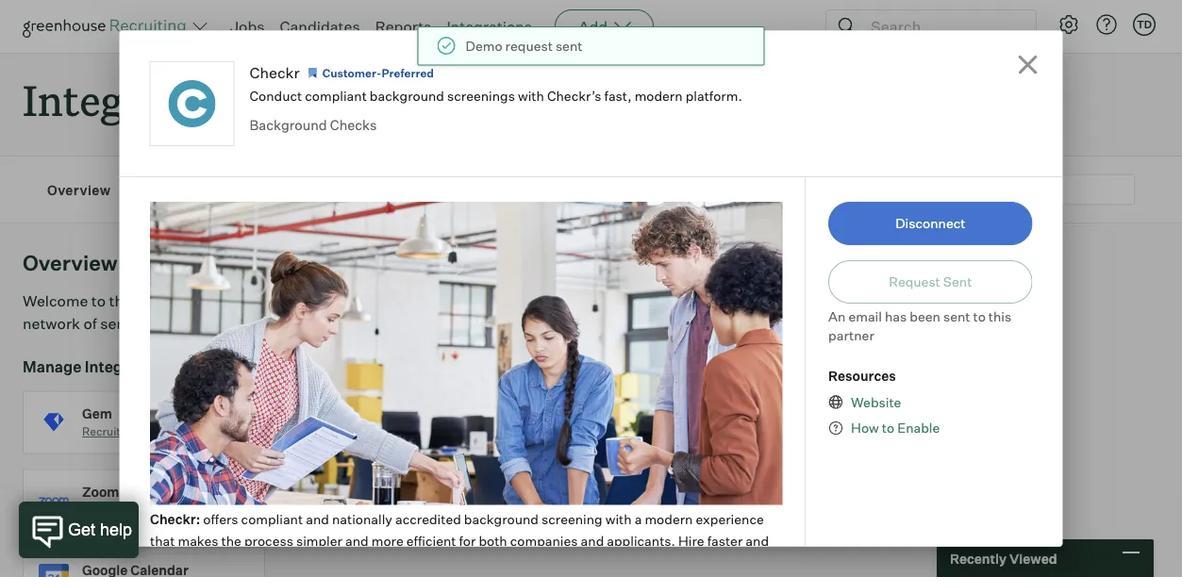 Task type: locate. For each thing, give the bounding box(es) containing it.
1 vertical spatial compliant
[[241, 512, 303, 528]]

1 horizontal spatial background
[[464, 512, 538, 528]]

1 horizontal spatial background
[[347, 425, 412, 439]]

1 horizontal spatial a
[[634, 512, 642, 528]]

new
[[223, 314, 254, 333]]

1 horizontal spatial compliant
[[305, 88, 367, 104]]

reports link
[[375, 17, 432, 36]]

partners right service
[[338, 182, 395, 198]]

1 vertical spatial partners
[[338, 182, 395, 198]]

compliant down the customer-
[[305, 88, 367, 104]]

website
[[851, 394, 901, 410]]

checkr's
[[547, 88, 602, 104]]

and inside welcome to the greenhouse partnerships page where you can explore our 450+ integration partners and our network of service partners. new partners are just a click away.
[[731, 292, 757, 311]]

hris
[[878, 425, 905, 439]]

1 horizontal spatial checkr
[[347, 405, 393, 422]]

with left in-
[[201, 554, 227, 570]]

td
[[1137, 18, 1152, 31]]

a
[[376, 314, 385, 333], [634, 512, 642, 528]]

your
[[578, 554, 605, 570]]

sent
[[556, 38, 583, 54], [944, 309, 970, 325]]

where
[[357, 292, 400, 311]]

network
[[23, 314, 80, 333]]

td button
[[1133, 13, 1156, 36]]

an email has been sent to this partner
[[829, 309, 1012, 343]]

enable
[[898, 420, 940, 436]]

1 horizontal spatial sent
[[944, 309, 970, 325]]

0 vertical spatial sent
[[556, 38, 583, 54]]

interviewing
[[115, 503, 181, 517]]

0 horizontal spatial checkr
[[250, 63, 300, 82]]

background down preferred
[[370, 88, 444, 104]]

click
[[388, 314, 421, 333]]

linkedin
[[347, 484, 403, 500]]

needs.
[[666, 554, 708, 570]]

0 horizontal spatial checks
[[330, 117, 377, 134]]

video
[[82, 503, 113, 517]]

partners down demo in the top left of the page
[[352, 72, 519, 127]]

sourcing down wellfound
[[612, 503, 660, 517]]

linkedin integrations sourcing
[[347, 484, 484, 517]]

1 horizontal spatial with
[[518, 88, 544, 104]]

hireflow
[[612, 405, 667, 422]]

modern
[[635, 88, 683, 104], [644, 512, 693, 528]]

configure image
[[1058, 13, 1080, 36]]

compliant for offers
[[241, 512, 303, 528]]

0 horizontal spatial a
[[376, 314, 385, 333]]

to inside an email has been sent to this partner
[[973, 309, 986, 325]]

sourcing down the hireflow
[[612, 425, 660, 439]]

page
[[318, 292, 353, 311]]

450+
[[544, 292, 583, 311]]

1 vertical spatial with
[[605, 512, 631, 528]]

sent right the been
[[944, 309, 970, 325]]

Search text field
[[866, 13, 1019, 40]]

conduct compliant background screenings with checkr's fast, modern platform.
[[250, 88, 742, 104]]

service
[[285, 182, 335, 198]]

and
[[271, 72, 343, 127], [731, 292, 757, 311], [305, 512, 329, 528], [345, 533, 368, 549], [580, 533, 604, 549], [745, 533, 769, 549], [287, 554, 310, 570], [493, 554, 516, 570]]

0 vertical spatial partners
[[667, 292, 727, 311]]

sent down the add at the top of the page
[[556, 38, 583, 54]]

sourcing inside linkedin integrations sourcing
[[347, 503, 395, 517]]

customer-preferred
[[322, 66, 434, 80]]

talent)
[[808, 484, 854, 500]]

0 horizontal spatial integrations link
[[149, 181, 229, 199]]

with left checkr's
[[518, 88, 544, 104]]

0 horizontal spatial sent
[[556, 38, 583, 54]]

0 vertical spatial the
[[109, 292, 132, 311]]

partnerships
[[224, 292, 315, 311]]

0 horizontal spatial background
[[250, 117, 327, 134]]

integrations and partners
[[23, 72, 519, 127]]

more
[[371, 533, 403, 549]]

how
[[851, 420, 879, 436]]

1 vertical spatial background
[[347, 425, 412, 439]]

partners.
[[155, 314, 220, 333]]

partner
[[829, 327, 875, 343]]

with up applicants.
[[605, 512, 631, 528]]

modern inside 'offers compliant and nationally accredited background screening with a modern experience that makes the process simpler and more efficient for both companies and applicants. hire faster and smarter with in-depth and accurate reports customized and scaled to your business needs.'
[[644, 512, 693, 528]]

1 vertical spatial a
[[634, 512, 642, 528]]

our left 450+
[[517, 292, 540, 311]]

request
[[505, 38, 553, 54]]

integrations
[[406, 484, 484, 500]]

1 vertical spatial checkr
[[347, 405, 393, 422]]

1 vertical spatial checks
[[414, 425, 453, 439]]

0 vertical spatial partners
[[352, 72, 519, 127]]

website link
[[844, 393, 901, 411]]

to
[[91, 292, 106, 311], [973, 309, 986, 325], [882, 420, 895, 436], [562, 554, 575, 570]]

for
[[459, 533, 475, 549]]

modern right fast,
[[635, 88, 683, 104]]

checks
[[330, 117, 377, 134], [414, 425, 453, 439]]

accurate
[[313, 554, 367, 570]]

1 vertical spatial integrations link
[[149, 181, 229, 199]]

modern up the hire
[[644, 512, 693, 528]]

both
[[478, 533, 507, 549]]

1 vertical spatial the
[[221, 533, 241, 549]]

td button
[[1129, 9, 1160, 40]]

integrations
[[447, 17, 532, 36], [23, 72, 261, 127], [149, 182, 229, 198], [85, 357, 174, 376]]

1 vertical spatial background
[[464, 512, 538, 528]]

sourcing down linkedin at bottom
[[347, 503, 395, 517]]

service partners link
[[285, 181, 395, 199]]

the up "service"
[[109, 292, 132, 311]]

partners right integration
[[667, 292, 727, 311]]

a up applicants.
[[634, 512, 642, 528]]

our left the an at right
[[761, 292, 784, 311]]

0 horizontal spatial the
[[109, 292, 132, 311]]

with
[[518, 88, 544, 104], [605, 512, 631, 528], [201, 554, 227, 570]]

welcome
[[23, 292, 88, 311]]

sent inside an email has been sent to this partner
[[944, 309, 970, 325]]

background up both
[[464, 512, 538, 528]]

0 horizontal spatial our
[[517, 292, 540, 311]]

0 vertical spatial overview
[[47, 182, 111, 198]]

efficient
[[406, 533, 456, 549]]

background checks
[[250, 117, 377, 134]]

this
[[989, 309, 1012, 325]]

compliant inside 'offers compliant and nationally accredited background screening with a modern experience that makes the process simpler and more efficient for both companies and applicants. hire faster and smarter with in-depth and accurate reports customized and scaled to your business needs.'
[[241, 512, 303, 528]]

1 vertical spatial modern
[[644, 512, 693, 528]]

compliant up process at the bottom of the page
[[241, 512, 303, 528]]

checks up 'integrations'
[[414, 425, 453, 439]]

0 vertical spatial checks
[[330, 117, 377, 134]]

how to enable link
[[844, 419, 940, 437]]

1 vertical spatial partners
[[257, 314, 318, 333]]

makes
[[177, 533, 218, 549]]

0 vertical spatial compliant
[[305, 88, 367, 104]]

partners down partnerships
[[257, 314, 318, 333]]

background inside 'offers compliant and nationally accredited background screening with a modern experience that makes the process simpler and more efficient for both companies and applicants. hire faster and smarter with in-depth and accurate reports customized and scaled to your business needs.'
[[464, 512, 538, 528]]

greenhouse recruiting image
[[23, 15, 192, 38]]

1 horizontal spatial checks
[[414, 425, 453, 439]]

service
[[100, 314, 151, 333]]

checkr up conduct
[[250, 63, 300, 82]]

disconnect link
[[829, 202, 1033, 245]]

1 horizontal spatial our
[[761, 292, 784, 311]]

background down conduct
[[250, 117, 327, 134]]

0 horizontal spatial compliant
[[241, 512, 303, 528]]

0 vertical spatial integrations link
[[447, 17, 532, 36]]

1 our from the left
[[517, 292, 540, 311]]

checkr
[[250, 63, 300, 82], [347, 405, 393, 422]]

an
[[829, 309, 846, 325]]

0 horizontal spatial background
[[370, 88, 444, 104]]

0 horizontal spatial with
[[201, 554, 227, 570]]

a right just
[[376, 314, 385, 333]]

wellfound
[[612, 484, 677, 500]]

checkr inside checkr background checks
[[347, 405, 393, 422]]

1 vertical spatial overview
[[23, 250, 118, 276]]

zoom
[[82, 484, 119, 500]]

background up linkedin at bottom
[[347, 425, 412, 439]]

background inside checkr background checks
[[347, 425, 412, 439]]

checkr up linkedin at bottom
[[347, 405, 393, 422]]

rippling hris
[[878, 405, 932, 439]]

0 vertical spatial a
[[376, 314, 385, 333]]

0 vertical spatial modern
[[635, 88, 683, 104]]

checkr background checks
[[347, 405, 453, 439]]

manage
[[23, 357, 82, 376]]

1 vertical spatial sent
[[944, 309, 970, 325]]

the up in-
[[221, 533, 241, 549]]

sourcing
[[612, 425, 660, 439], [347, 503, 395, 517], [612, 503, 660, 517]]

0 vertical spatial checkr
[[250, 63, 300, 82]]

None text field
[[758, 174, 1135, 205]]

customer-
[[322, 66, 382, 80]]

sourcing inside wellfound (formerly angellist talent) sourcing
[[612, 503, 660, 517]]

1 horizontal spatial the
[[221, 533, 241, 549]]

partners
[[352, 72, 519, 127], [338, 182, 395, 198]]

1 horizontal spatial partners
[[667, 292, 727, 311]]

checks down the customer-
[[330, 117, 377, 134]]

jobs link
[[230, 17, 265, 36]]

1 horizontal spatial integrations link
[[447, 17, 532, 36]]



Task type: describe. For each thing, give the bounding box(es) containing it.
greenhouse
[[135, 292, 221, 311]]

disconnect
[[896, 215, 966, 232]]

angellist
[[743, 484, 805, 500]]

0 vertical spatial background
[[370, 88, 444, 104]]

zoom video interviewing
[[82, 484, 181, 517]]

faster
[[707, 533, 742, 549]]

just
[[347, 314, 373, 333]]

offers
[[203, 512, 238, 528]]

add button
[[555, 9, 654, 43]]

has
[[885, 309, 907, 325]]

business
[[608, 554, 663, 570]]

checkr:
[[150, 512, 200, 528]]

of
[[83, 314, 97, 333]]

checkr banner image image
[[150, 202, 782, 505]]

email
[[849, 309, 882, 325]]

service partners
[[285, 182, 395, 198]]

checkr for checkr background checks
[[347, 405, 393, 422]]

are
[[321, 314, 344, 333]]

compliant for conduct
[[305, 88, 367, 104]]

2 horizontal spatial with
[[605, 512, 631, 528]]

0 vertical spatial background
[[250, 117, 327, 134]]

how to enable
[[851, 420, 940, 436]]

applicants.
[[607, 533, 675, 549]]

scaled
[[519, 554, 559, 570]]

in-
[[230, 554, 248, 570]]

checkr for checkr
[[250, 63, 300, 82]]

background checks link
[[250, 117, 377, 134]]

smarter
[[150, 554, 198, 570]]

hire
[[678, 533, 704, 549]]

a inside welcome to the greenhouse partnerships page where you can explore our 450+ integration partners and our network of service partners. new partners are just a click away.
[[376, 314, 385, 333]]

sourcing inside the hireflow sourcing
[[612, 425, 660, 439]]

screening
[[541, 512, 602, 528]]

add
[[579, 17, 608, 36]]

hireflow sourcing
[[612, 405, 667, 439]]

reports
[[375, 17, 432, 36]]

reports
[[370, 554, 415, 570]]

the inside 'offers compliant and nationally accredited background screening with a modern experience that makes the process simpler and more efficient for both companies and applicants. hire faster and smarter with in-depth and accurate reports customized and scaled to your business needs.'
[[221, 533, 241, 549]]

integration
[[586, 292, 664, 311]]

to inside 'offers compliant and nationally accredited background screening with a modern experience that makes the process simpler and more efficient for both companies and applicants. hire faster and smarter with in-depth and accurate reports customized and scaled to your business needs.'
[[562, 554, 575, 570]]

w(
[[573, 491, 595, 511]]

recently viewed
[[950, 550, 1057, 567]]

conduct
[[250, 88, 302, 104]]

a inside 'offers compliant and nationally accredited background screening with a modern experience that makes the process simpler and more efficient for both companies and applicants. hire faster and smarter with in-depth and accurate reports customized and scaled to your business needs.'
[[634, 512, 642, 528]]

welcome to the greenhouse partnerships page where you can explore our 450+ integration partners and our network of service partners. new partners are just a click away.
[[23, 292, 784, 333]]

nationally
[[332, 512, 392, 528]]

to inside welcome to the greenhouse partnerships page where you can explore our 450+ integration partners and our network of service partners. new partners are just a click away.
[[91, 292, 106, 311]]

candidates
[[280, 17, 360, 36]]

checks inside checkr background checks
[[414, 425, 453, 439]]

recently
[[950, 550, 1007, 567]]

platform.
[[686, 88, 742, 104]]

experience
[[695, 512, 764, 528]]

candidates link
[[280, 17, 360, 36]]

away.
[[424, 314, 464, 333]]

rippling
[[878, 405, 932, 422]]

that
[[150, 533, 174, 549]]

demo request sent
[[466, 38, 583, 54]]

overview link
[[47, 181, 111, 199]]

screenings
[[447, 88, 515, 104]]

0 horizontal spatial partners
[[257, 314, 318, 333]]

offers compliant and nationally accredited background screening with a modern experience that makes the process simpler and more efficient for both companies and applicants. hire faster and smarter with in-depth and accurate reports customized and scaled to your business needs.
[[150, 512, 769, 570]]

2 our from the left
[[761, 292, 784, 311]]

gem recruitment marketing
[[82, 405, 205, 439]]

resources
[[829, 368, 896, 385]]

fast,
[[604, 88, 632, 104]]

you
[[403, 292, 429, 311]]

the inside welcome to the greenhouse partnerships page where you can explore our 450+ integration partners and our network of service partners. new partners are just a click away.
[[109, 292, 132, 311]]

viewed
[[1010, 550, 1057, 567]]

demo
[[466, 38, 503, 54]]

depth
[[248, 554, 284, 570]]

0 vertical spatial with
[[518, 88, 544, 104]]

recruitment
[[82, 425, 148, 439]]

can
[[432, 292, 457, 311]]

2 vertical spatial with
[[201, 554, 227, 570]]

wellfound (formerly angellist talent) sourcing
[[612, 484, 854, 517]]

customized
[[418, 554, 490, 570]]

jobs
[[230, 17, 265, 36]]

gem
[[82, 405, 112, 422]]

explore
[[461, 292, 513, 311]]



Task type: vqa. For each thing, say whether or not it's contained in the screenshot.
right Icon Chart
no



